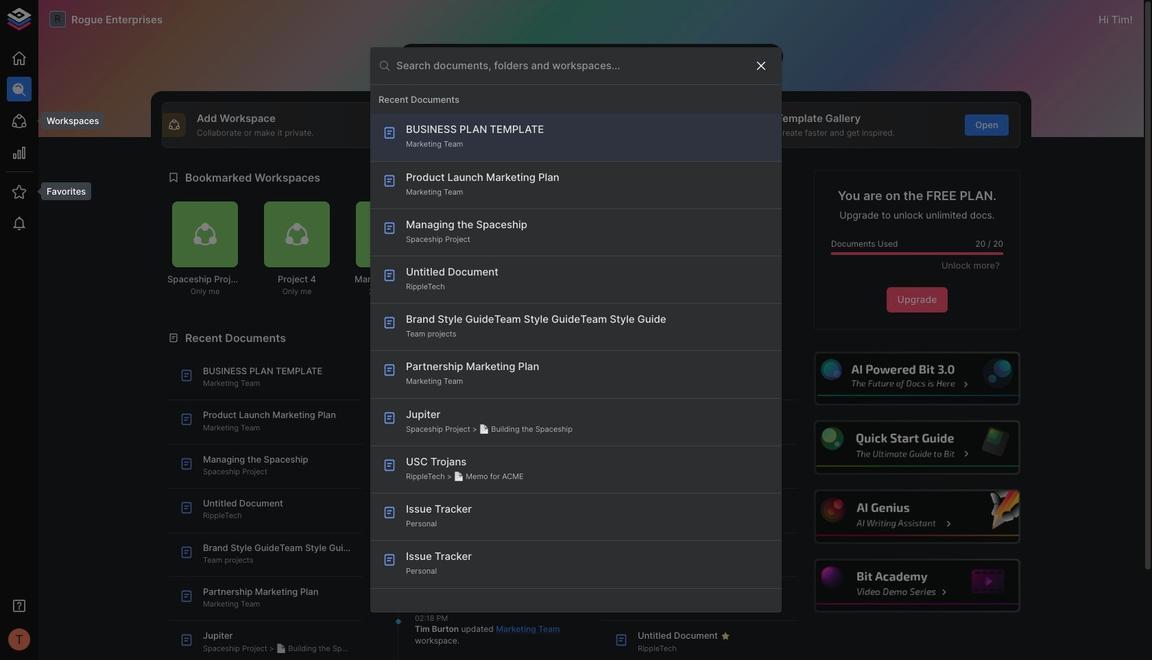 Task type: vqa. For each thing, say whether or not it's contained in the screenshot.
help image
yes



Task type: locate. For each thing, give the bounding box(es) containing it.
tooltip
[[32, 112, 105, 130], [32, 182, 91, 200]]

3 help image from the top
[[814, 490, 1020, 544]]

1 help image from the top
[[814, 352, 1020, 406]]

4 help image from the top
[[814, 559, 1020, 613]]

2 help image from the top
[[814, 421, 1020, 475]]

1 vertical spatial tooltip
[[32, 182, 91, 200]]

0 vertical spatial tooltip
[[32, 112, 105, 130]]

dialog
[[370, 47, 782, 613]]

help image
[[814, 352, 1020, 406], [814, 421, 1020, 475], [814, 490, 1020, 544], [814, 559, 1020, 613]]



Task type: describe. For each thing, give the bounding box(es) containing it.
2 tooltip from the top
[[32, 182, 91, 200]]

1 tooltip from the top
[[32, 112, 105, 130]]

Search documents, folders and workspaces... text field
[[396, 55, 743, 76]]



